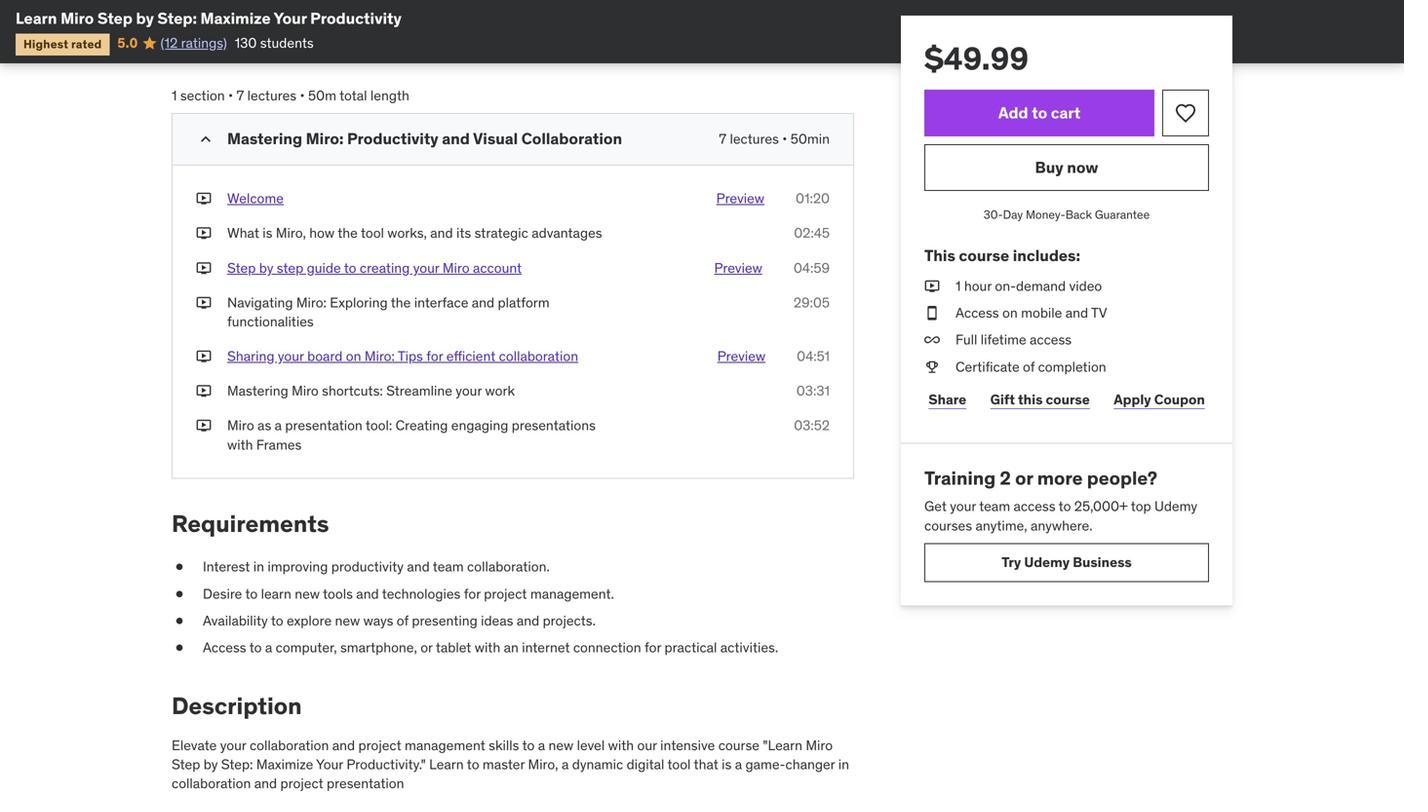 Task type: describe. For each thing, give the bounding box(es) containing it.
includes:
[[1013, 246, 1081, 266]]

tablet
[[436, 639, 471, 657]]

presentations
[[512, 417, 596, 435]]

wishlist image
[[1174, 101, 1198, 125]]

to inside training 2 or more people? get your team access to 25,000+ top udemy courses anytime, anywhere.
[[1059, 498, 1071, 516]]

visual
[[473, 129, 518, 149]]

and up 'technologies'
[[407, 559, 430, 576]]

for inside button
[[427, 348, 443, 365]]

miro: for mastering
[[306, 129, 344, 149]]

our
[[637, 737, 657, 755]]

how
[[309, 225, 335, 242]]

coupon
[[1155, 391, 1205, 409]]

1 vertical spatial 7
[[719, 130, 727, 148]]

03:52
[[794, 417, 830, 435]]

and up 'productivity."'
[[332, 737, 355, 755]]

training 2 or more people? get your team access to 25,000+ top udemy courses anytime, anywhere.
[[925, 467, 1198, 535]]

with inside miro as a presentation tool: creating engaging presentations with frames
[[227, 436, 253, 454]]

step
[[277, 259, 304, 277]]

a left game-
[[735, 756, 742, 774]]

0 horizontal spatial step
[[97, 8, 133, 28]]

the inside navigating miro: exploring the interface and platform functionalities
[[391, 294, 411, 312]]

to right skills
[[522, 737, 535, 755]]

highest rated
[[23, 36, 102, 52]]

50min
[[791, 130, 830, 148]]

1 vertical spatial or
[[421, 639, 433, 657]]

1 horizontal spatial lectures
[[730, 130, 779, 148]]

apply
[[1114, 391, 1152, 409]]

gift this course link
[[987, 381, 1094, 420]]

course inside elevate your collaboration and project management skills to a new level with our intensive course "learn miro step by step: maximize your productivity." learn to master miro, a dynamic digital tool that is a game-changer in collaboration and project presentation
[[719, 737, 760, 755]]

miro as a presentation tool: creating engaging presentations with frames
[[227, 417, 596, 454]]

changer
[[786, 756, 835, 774]]

share
[[929, 391, 967, 409]]

engaging
[[451, 417, 509, 435]]

1 vertical spatial productivity
[[347, 129, 439, 149]]

strategic
[[475, 225, 529, 242]]

preview for 04:51
[[718, 348, 766, 365]]

ratings)
[[181, 34, 227, 52]]

step inside elevate your collaboration and project management skills to a new level with our intensive course "learn miro step by step: maximize your productivity." learn to master miro, a dynamic digital tool that is a game-changer in collaboration and project presentation
[[172, 756, 200, 774]]

1 vertical spatial collaboration
[[250, 737, 329, 755]]

work
[[485, 383, 515, 400]]

collaboration.
[[467, 559, 550, 576]]

length
[[371, 87, 410, 104]]

1 vertical spatial team
[[433, 559, 464, 576]]

description
[[172, 692, 302, 721]]

and down description
[[254, 776, 277, 793]]

0 vertical spatial productivity
[[310, 8, 402, 28]]

anywhere.
[[1031, 517, 1093, 535]]

0 vertical spatial by
[[136, 8, 154, 28]]

udemy inside try udemy business link
[[1025, 554, 1070, 572]]

requirements
[[172, 510, 329, 539]]

a left 'dynamic'
[[562, 756, 569, 774]]

this
[[925, 246, 956, 266]]

what is miro, how the tool works, and its strategic advantages
[[227, 225, 602, 242]]

level
[[577, 737, 605, 755]]

availability to explore new ways of presenting ideas and projects.
[[203, 613, 596, 630]]

1 horizontal spatial •
[[300, 87, 305, 104]]

top
[[1131, 498, 1152, 516]]

on-
[[995, 278, 1016, 295]]

shortcuts:
[[322, 383, 383, 400]]

your inside elevate your collaboration and project management skills to a new level with our intensive course "learn miro step by step: maximize your productivity." learn to master miro, a dynamic digital tool that is a game-changer in collaboration and project presentation
[[316, 756, 343, 774]]

frames
[[256, 436, 302, 454]]

now
[[1067, 157, 1099, 177]]

add to cart
[[999, 103, 1081, 123]]

welcome
[[227, 190, 284, 207]]

explore
[[287, 613, 332, 630]]

on inside button
[[346, 348, 361, 365]]

apply coupon button
[[1110, 381, 1210, 420]]

projects.
[[543, 613, 596, 630]]

this
[[1018, 391, 1043, 409]]

board
[[307, 348, 343, 365]]

digital
[[627, 756, 665, 774]]

works,
[[388, 225, 427, 242]]

maximize inside elevate your collaboration and project management skills to a new level with our intensive course "learn miro step by step: maximize your productivity." learn to master miro, a dynamic digital tool that is a game-changer in collaboration and project presentation
[[256, 756, 313, 774]]

navigating
[[227, 294, 293, 312]]

0 vertical spatial 7
[[237, 87, 244, 104]]

1 horizontal spatial with
[[475, 639, 501, 657]]

30-
[[984, 207, 1003, 222]]

to right guide at left
[[344, 259, 357, 277]]

try
[[1002, 554, 1022, 572]]

sharing your board on miro: tips for efficient collaboration
[[227, 348, 579, 365]]

new for ways
[[335, 613, 360, 630]]

50m
[[308, 87, 337, 104]]

mastering for mastering miro shortcuts: streamline your work
[[227, 383, 288, 400]]

elevate
[[172, 737, 217, 755]]

0 vertical spatial course
[[959, 246, 1010, 266]]

to left cart
[[1032, 103, 1048, 123]]

management
[[405, 737, 486, 755]]

30-day money-back guarantee
[[984, 207, 1150, 222]]

students
[[260, 34, 314, 52]]

demand
[[1016, 278, 1066, 295]]

certificate of completion
[[956, 358, 1107, 376]]

cart
[[1051, 103, 1081, 123]]

2
[[1000, 467, 1011, 490]]

activities.
[[721, 639, 779, 657]]

29:05
[[794, 294, 830, 312]]

0 vertical spatial step:
[[157, 8, 197, 28]]

intensive
[[661, 737, 715, 755]]

collaboration
[[522, 129, 622, 149]]

mobile
[[1021, 304, 1063, 322]]

master
[[483, 756, 525, 774]]

a inside miro as a presentation tool: creating engaging presentations with frames
[[275, 417, 282, 435]]

and down productivity
[[356, 586, 379, 603]]

highest
[[23, 36, 68, 52]]

0 horizontal spatial your
[[274, 8, 307, 28]]

apply coupon
[[1114, 391, 1205, 409]]

0 horizontal spatial lectures
[[247, 87, 297, 104]]

to left the learn at the bottom
[[245, 586, 258, 603]]

and left tv
[[1066, 304, 1089, 322]]

$49.99
[[925, 39, 1029, 78]]

video
[[1070, 278, 1103, 295]]

by inside elevate your collaboration and project management skills to a new level with our intensive course "learn miro step by step: maximize your productivity." learn to master miro, a dynamic digital tool that is a game-changer in collaboration and project presentation
[[204, 756, 218, 774]]

productivity
[[331, 559, 404, 576]]

smartphone,
[[340, 639, 417, 657]]

0 vertical spatial access
[[1030, 331, 1072, 349]]

0 horizontal spatial in
[[253, 559, 264, 576]]

is inside elevate your collaboration and project management skills to a new level with our intensive course "learn miro step by step: maximize your productivity." learn to master miro, a dynamic digital tool that is a game-changer in collaboration and project presentation
[[722, 756, 732, 774]]

learn
[[261, 586, 292, 603]]

certificate
[[956, 358, 1020, 376]]

miro, inside elevate your collaboration and project management skills to a new level with our intensive course "learn miro step by step: maximize your productivity." learn to master miro, a dynamic digital tool that is a game-changer in collaboration and project presentation
[[528, 756, 559, 774]]

this course includes:
[[925, 246, 1081, 266]]

add
[[999, 103, 1029, 123]]

interest
[[203, 559, 250, 576]]

buy now
[[1035, 157, 1099, 177]]

04:59
[[794, 259, 830, 277]]



Task type: vqa. For each thing, say whether or not it's contained in the screenshot.


Task type: locate. For each thing, give the bounding box(es) containing it.
1 horizontal spatial of
[[1023, 358, 1035, 376]]

1 vertical spatial miro,
[[528, 756, 559, 774]]

1 horizontal spatial access
[[956, 304, 999, 322]]

0 horizontal spatial team
[[433, 559, 464, 576]]

mastering miro: productivity and visual collaboration
[[227, 129, 622, 149]]

step: down description
[[221, 756, 253, 774]]

maximize down description
[[256, 756, 313, 774]]

step down what
[[227, 259, 256, 277]]

(12
[[161, 34, 178, 52]]

0 vertical spatial preview
[[717, 190, 765, 207]]

miro, left how
[[276, 225, 306, 242]]

course content
[[172, 34, 343, 63]]

by
[[136, 8, 154, 28], [259, 259, 274, 277], [204, 756, 218, 774]]

1 vertical spatial project
[[358, 737, 402, 755]]

by down the elevate
[[204, 756, 218, 774]]

miro
[[61, 8, 94, 28], [443, 259, 470, 277], [292, 383, 319, 400], [227, 417, 254, 435], [806, 737, 833, 755]]

is right that
[[722, 756, 732, 774]]

• left the '50min'
[[783, 130, 788, 148]]

technologies
[[382, 586, 461, 603]]

a right as
[[275, 417, 282, 435]]

new up explore
[[295, 586, 320, 603]]

course
[[172, 34, 250, 63]]

preview left 04:51
[[718, 348, 766, 365]]

miro: down guide at left
[[296, 294, 327, 312]]

interface
[[414, 294, 469, 312]]

0 vertical spatial team
[[980, 498, 1011, 516]]

new for tools
[[295, 586, 320, 603]]

efficient
[[447, 348, 496, 365]]

preview left 04:59
[[714, 259, 763, 277]]

in inside elevate your collaboration and project management skills to a new level with our intensive course "learn miro step by step: maximize your productivity." learn to master miro, a dynamic digital tool that is a game-changer in collaboration and project presentation
[[839, 756, 850, 774]]

in right the changer
[[839, 756, 850, 774]]

0 horizontal spatial 7
[[237, 87, 244, 104]]

7 lectures • 50min
[[719, 130, 830, 148]]

• right section
[[228, 87, 233, 104]]

1 for 1 hour on-demand video
[[956, 278, 961, 295]]

improving
[[268, 559, 328, 576]]

new
[[295, 586, 320, 603], [335, 613, 360, 630], [549, 737, 574, 755]]

for right 'tips'
[[427, 348, 443, 365]]

2 horizontal spatial project
[[484, 586, 527, 603]]

day
[[1003, 207, 1023, 222]]

0 horizontal spatial project
[[280, 776, 324, 793]]

access down hour
[[956, 304, 999, 322]]

1 horizontal spatial your
[[316, 756, 343, 774]]

share button
[[925, 381, 971, 420]]

or inside training 2 or more people? get your team access to 25,000+ top udemy courses anytime, anywhere.
[[1016, 467, 1033, 490]]

0 horizontal spatial the
[[338, 225, 358, 242]]

miro: inside navigating miro: exploring the interface and platform functionalities
[[296, 294, 327, 312]]

people?
[[1087, 467, 1158, 490]]

to left master
[[467, 756, 479, 774]]

presentation inside miro as a presentation tool: creating engaging presentations with frames
[[285, 417, 363, 435]]

0 vertical spatial lectures
[[247, 87, 297, 104]]

2 horizontal spatial step
[[227, 259, 256, 277]]

guarantee
[[1095, 207, 1150, 222]]

0 vertical spatial is
[[263, 225, 273, 242]]

welcome button
[[227, 189, 284, 208]]

get
[[925, 498, 947, 516]]

or right 2 on the bottom right
[[1016, 467, 1033, 490]]

25,000+
[[1075, 498, 1128, 516]]

rated
[[71, 36, 102, 52]]

1 vertical spatial new
[[335, 613, 360, 630]]

7 left the '50min'
[[719, 130, 727, 148]]

learn miro step by step: maximize your productivity
[[16, 8, 402, 28]]

0 vertical spatial tool
[[361, 225, 384, 242]]

1 mastering from the top
[[227, 129, 302, 149]]

lifetime
[[981, 331, 1027, 349]]

productivity."
[[347, 756, 426, 774]]

course up game-
[[719, 737, 760, 755]]

your up students
[[274, 8, 307, 28]]

desire
[[203, 586, 242, 603]]

0 horizontal spatial on
[[346, 348, 361, 365]]

step: up (12
[[157, 8, 197, 28]]

1 vertical spatial access
[[203, 639, 246, 657]]

• for 7
[[783, 130, 788, 148]]

1 horizontal spatial the
[[391, 294, 411, 312]]

with left our
[[608, 737, 634, 755]]

collaboration down the elevate
[[172, 776, 251, 793]]

2 mastering from the top
[[227, 383, 288, 400]]

step by step guide to creating your miro account
[[227, 259, 522, 277]]

on up 'full lifetime access'
[[1003, 304, 1018, 322]]

miro up the changer
[[806, 737, 833, 755]]

0 horizontal spatial new
[[295, 586, 320, 603]]

functionalities
[[227, 313, 314, 331]]

2 vertical spatial step
[[172, 756, 200, 774]]

on
[[1003, 304, 1018, 322], [346, 348, 361, 365]]

1 vertical spatial for
[[464, 586, 481, 603]]

buy
[[1035, 157, 1064, 177]]

or left the tablet
[[421, 639, 433, 657]]

creating
[[360, 259, 410, 277]]

your right the elevate
[[220, 737, 246, 755]]

by inside button
[[259, 259, 274, 277]]

miro, right master
[[528, 756, 559, 774]]

access up anywhere.
[[1014, 498, 1056, 516]]

1 vertical spatial mastering
[[227, 383, 288, 400]]

guide
[[307, 259, 341, 277]]

on right board
[[346, 348, 361, 365]]

your inside elevate your collaboration and project management skills to a new level with our intensive course "learn miro step by step: maximize your productivity." learn to master miro, a dynamic digital tool that is a game-changer in collaboration and project presentation
[[220, 737, 246, 755]]

step down the elevate
[[172, 756, 200, 774]]

1 vertical spatial your
[[316, 756, 343, 774]]

0 horizontal spatial access
[[203, 639, 246, 657]]

1 horizontal spatial udemy
[[1155, 498, 1198, 516]]

1 vertical spatial 1
[[956, 278, 961, 295]]

2 vertical spatial for
[[645, 639, 661, 657]]

with left frames
[[227, 436, 253, 454]]

1 vertical spatial on
[[346, 348, 361, 365]]

2 horizontal spatial for
[[645, 639, 661, 657]]

and inside navigating miro: exploring the interface and platform functionalities
[[472, 294, 495, 312]]

1 vertical spatial the
[[391, 294, 411, 312]]

access down availability
[[203, 639, 246, 657]]

1 horizontal spatial step
[[172, 756, 200, 774]]

in up the learn at the bottom
[[253, 559, 264, 576]]

tool inside elevate your collaboration and project management skills to a new level with our intensive course "learn miro step by step: maximize your productivity." learn to master miro, a dynamic digital tool that is a game-changer in collaboration and project presentation
[[668, 756, 691, 774]]

0 vertical spatial of
[[1023, 358, 1035, 376]]

miro inside miro as a presentation tool: creating engaging presentations with frames
[[227, 417, 254, 435]]

1 horizontal spatial on
[[1003, 304, 1018, 322]]

miro inside elevate your collaboration and project management skills to a new level with our intensive course "learn miro step by step: maximize your productivity." learn to master miro, a dynamic digital tool that is a game-changer in collaboration and project presentation
[[806, 737, 833, 755]]

your up courses
[[950, 498, 977, 516]]

udemy inside training 2 or more people? get your team access to 25,000+ top udemy courses anytime, anywhere.
[[1155, 498, 1198, 516]]

2 vertical spatial project
[[280, 776, 324, 793]]

ways
[[363, 613, 394, 630]]

1 horizontal spatial or
[[1016, 467, 1033, 490]]

0 vertical spatial mastering
[[227, 129, 302, 149]]

content
[[256, 34, 343, 63]]

advantages
[[532, 225, 602, 242]]

your left board
[[278, 348, 304, 365]]

exploring
[[330, 294, 388, 312]]

step: inside elevate your collaboration and project management skills to a new level with our intensive course "learn miro step by step: maximize your productivity." learn to master miro, a dynamic digital tool that is a game-changer in collaboration and project presentation
[[221, 756, 253, 774]]

access inside training 2 or more people? get your team access to 25,000+ top udemy courses anytime, anywhere.
[[1014, 498, 1056, 516]]

your left 'productivity."'
[[316, 756, 343, 774]]

lectures down course content
[[247, 87, 297, 104]]

to up anywhere.
[[1059, 498, 1071, 516]]

course inside gift this course link
[[1046, 391, 1090, 409]]

of down 'full lifetime access'
[[1023, 358, 1035, 376]]

01:20
[[796, 190, 830, 207]]

mastering up as
[[227, 383, 288, 400]]

your down the what is miro, how the tool works, and its strategic advantages
[[413, 259, 439, 277]]

• left 50m
[[300, 87, 305, 104]]

as
[[258, 417, 271, 435]]

xsmall image
[[196, 189, 212, 208], [196, 293, 212, 313], [925, 331, 940, 350], [196, 382, 212, 401], [196, 417, 212, 436], [172, 558, 187, 577], [172, 585, 187, 604]]

try udemy business link
[[925, 544, 1210, 583]]

business
[[1073, 554, 1132, 572]]

1 horizontal spatial 1
[[956, 278, 961, 295]]

game-
[[746, 756, 786, 774]]

the
[[338, 225, 358, 242], [391, 294, 411, 312]]

presentation inside elevate your collaboration and project management skills to a new level with our intensive course "learn miro step by step: maximize your productivity." learn to master miro, a dynamic digital tool that is a game-changer in collaboration and project presentation
[[327, 776, 404, 793]]

2 horizontal spatial new
[[549, 737, 574, 755]]

0 horizontal spatial learn
[[16, 8, 57, 28]]

1 vertical spatial presentation
[[327, 776, 404, 793]]

back
[[1066, 207, 1092, 222]]

130
[[235, 34, 257, 52]]

new inside elevate your collaboration and project management skills to a new level with our intensive course "learn miro step by step: maximize your productivity." learn to master miro, a dynamic digital tool that is a game-changer in collaboration and project presentation
[[549, 737, 574, 755]]

2 vertical spatial course
[[719, 737, 760, 755]]

0 vertical spatial presentation
[[285, 417, 363, 435]]

1 horizontal spatial for
[[464, 586, 481, 603]]

interest in improving productivity and team collaboration.
[[203, 559, 550, 576]]

tips
[[398, 348, 423, 365]]

new left level at the left
[[549, 737, 574, 755]]

1 vertical spatial by
[[259, 259, 274, 277]]

0 horizontal spatial •
[[228, 87, 233, 104]]

for
[[427, 348, 443, 365], [464, 586, 481, 603], [645, 639, 661, 657]]

the down creating
[[391, 294, 411, 312]]

access
[[956, 304, 999, 322], [203, 639, 246, 657]]

miro down board
[[292, 383, 319, 400]]

0 horizontal spatial miro,
[[276, 225, 306, 242]]

1 for 1 section • 7 lectures • 50m total length
[[172, 87, 177, 104]]

1 horizontal spatial by
[[204, 756, 218, 774]]

a left computer,
[[265, 639, 272, 657]]

by left step
[[259, 259, 274, 277]]

1 horizontal spatial new
[[335, 613, 360, 630]]

to down the learn at the bottom
[[271, 613, 283, 630]]

desire to learn new tools and technologies for project management.
[[203, 586, 614, 603]]

1 horizontal spatial project
[[358, 737, 402, 755]]

mastering for mastering miro: productivity and visual collaboration
[[227, 129, 302, 149]]

1 vertical spatial of
[[397, 613, 409, 630]]

maximize up 130 at the top
[[200, 8, 271, 28]]

courses
[[925, 517, 973, 535]]

0 vertical spatial or
[[1016, 467, 1033, 490]]

"learn
[[763, 737, 803, 755]]

7 right section
[[237, 87, 244, 104]]

access for access to a computer, smartphone, or tablet with an internet connection for practical activities.
[[203, 639, 246, 657]]

gift this course
[[991, 391, 1090, 409]]

learn up highest
[[16, 8, 57, 28]]

computer,
[[276, 639, 337, 657]]

new down tools at the left
[[335, 613, 360, 630]]

for up presenting
[[464, 586, 481, 603]]

1 vertical spatial is
[[722, 756, 732, 774]]

0 vertical spatial project
[[484, 586, 527, 603]]

mastering down 1 section • 7 lectures • 50m total length
[[227, 129, 302, 149]]

with left an
[[475, 639, 501, 657]]

1 vertical spatial with
[[475, 639, 501, 657]]

by up 5.0
[[136, 8, 154, 28]]

for left practical
[[645, 639, 661, 657]]

xsmall image
[[196, 224, 212, 243], [196, 259, 212, 278], [925, 277, 940, 296], [925, 304, 940, 323], [196, 347, 212, 366], [925, 358, 940, 377], [172, 612, 187, 631], [172, 639, 187, 658]]

0 vertical spatial with
[[227, 436, 253, 454]]

step by step guide to creating your miro account button
[[227, 259, 522, 278]]

of
[[1023, 358, 1035, 376], [397, 613, 409, 630]]

1 horizontal spatial step:
[[221, 756, 253, 774]]

full lifetime access
[[956, 331, 1072, 349]]

2 horizontal spatial course
[[1046, 391, 1090, 409]]

productivity up content
[[310, 8, 402, 28]]

udemy
[[1155, 498, 1198, 516], [1025, 554, 1070, 572]]

and down account
[[472, 294, 495, 312]]

of right ways
[[397, 613, 409, 630]]

preview for 01:20
[[717, 190, 765, 207]]

tools
[[323, 586, 353, 603]]

miro:
[[306, 129, 344, 149], [296, 294, 327, 312], [365, 348, 395, 365]]

1 left hour
[[956, 278, 961, 295]]

access for access on mobile and tv
[[956, 304, 999, 322]]

and left its
[[430, 225, 453, 242]]

internet
[[522, 639, 570, 657]]

to down availability
[[249, 639, 262, 657]]

course up hour
[[959, 246, 1010, 266]]

2 horizontal spatial by
[[259, 259, 274, 277]]

collaboration up work
[[499, 348, 579, 365]]

learn inside elevate your collaboration and project management skills to a new level with our intensive course "learn miro step by step: maximize your productivity." learn to master miro, a dynamic digital tool that is a game-changer in collaboration and project presentation
[[429, 756, 464, 774]]

team up 'technologies'
[[433, 559, 464, 576]]

course down the "completion" at the top
[[1046, 391, 1090, 409]]

0 vertical spatial miro,
[[276, 225, 306, 242]]

section
[[180, 87, 225, 104]]

tv
[[1092, 304, 1108, 322]]

0 vertical spatial udemy
[[1155, 498, 1198, 516]]

step inside button
[[227, 259, 256, 277]]

is right what
[[263, 225, 273, 242]]

0 horizontal spatial is
[[263, 225, 273, 242]]

try udemy business
[[1002, 554, 1132, 572]]

miro: left 'tips'
[[365, 348, 395, 365]]

miro down its
[[443, 259, 470, 277]]

miro: for navigating
[[296, 294, 327, 312]]

0 vertical spatial your
[[274, 8, 307, 28]]

1 vertical spatial udemy
[[1025, 554, 1070, 572]]

2 vertical spatial collaboration
[[172, 776, 251, 793]]

1 vertical spatial maximize
[[256, 756, 313, 774]]

add to cart button
[[925, 90, 1155, 137]]

team up anytime,
[[980, 498, 1011, 516]]

0 vertical spatial collaboration
[[499, 348, 579, 365]]

sharing
[[227, 348, 275, 365]]

0 vertical spatial 1
[[172, 87, 177, 104]]

to
[[1032, 103, 1048, 123], [344, 259, 357, 277], [1059, 498, 1071, 516], [245, 586, 258, 603], [271, 613, 283, 630], [249, 639, 262, 657], [522, 737, 535, 755], [467, 756, 479, 774]]

collaboration inside button
[[499, 348, 579, 365]]

miro inside step by step guide to creating your miro account button
[[443, 259, 470, 277]]

small image
[[196, 130, 216, 149]]

presentation down 'productivity."'
[[327, 776, 404, 793]]

0 horizontal spatial of
[[397, 613, 409, 630]]

management.
[[530, 586, 614, 603]]

0 horizontal spatial for
[[427, 348, 443, 365]]

0 horizontal spatial udemy
[[1025, 554, 1070, 572]]

1 vertical spatial step
[[227, 259, 256, 277]]

tool down intensive
[[668, 756, 691, 774]]

learn down management
[[429, 756, 464, 774]]

0 vertical spatial the
[[338, 225, 358, 242]]

1 horizontal spatial team
[[980, 498, 1011, 516]]

1 horizontal spatial learn
[[429, 756, 464, 774]]

access
[[1030, 331, 1072, 349], [1014, 498, 1056, 516]]

0 horizontal spatial course
[[719, 737, 760, 755]]

0 horizontal spatial tool
[[361, 225, 384, 242]]

tool:
[[366, 417, 392, 435]]

account
[[473, 259, 522, 277]]

2 vertical spatial preview
[[718, 348, 766, 365]]

• for 1
[[228, 87, 233, 104]]

with inside elevate your collaboration and project management skills to a new level with our intensive course "learn miro step by step: maximize your productivity." learn to master miro, a dynamic digital tool that is a game-changer in collaboration and project presentation
[[608, 737, 634, 755]]

udemy right try
[[1025, 554, 1070, 572]]

a right skills
[[538, 737, 545, 755]]

preview down 7 lectures • 50min
[[717, 190, 765, 207]]

collaboration down description
[[250, 737, 329, 755]]

your
[[274, 8, 307, 28], [316, 756, 343, 774]]

and right ideas
[[517, 613, 540, 630]]

0 vertical spatial in
[[253, 559, 264, 576]]

2 vertical spatial with
[[608, 737, 634, 755]]

your inside training 2 or more people? get your team access to 25,000+ top udemy courses anytime, anywhere.
[[950, 498, 977, 516]]

0 horizontal spatial 1
[[172, 87, 177, 104]]

productivity down length
[[347, 129, 439, 149]]

miro: inside button
[[365, 348, 395, 365]]

miro left as
[[227, 417, 254, 435]]

1 vertical spatial miro:
[[296, 294, 327, 312]]

0 vertical spatial for
[[427, 348, 443, 365]]

and left visual
[[442, 129, 470, 149]]

tool up step by step guide to creating your miro account
[[361, 225, 384, 242]]

2 vertical spatial by
[[204, 756, 218, 774]]

a
[[275, 417, 282, 435], [265, 639, 272, 657], [538, 737, 545, 755], [562, 756, 569, 774], [735, 756, 742, 774]]

1 vertical spatial preview
[[714, 259, 763, 277]]

2 vertical spatial miro:
[[365, 348, 395, 365]]

availability
[[203, 613, 268, 630]]

0 horizontal spatial with
[[227, 436, 253, 454]]

miro: down 50m
[[306, 129, 344, 149]]

team inside training 2 or more people? get your team access to 25,000+ top udemy courses anytime, anywhere.
[[980, 498, 1011, 516]]

0 vertical spatial access
[[956, 304, 999, 322]]

1 vertical spatial lectures
[[730, 130, 779, 148]]

1 left section
[[172, 87, 177, 104]]

2 horizontal spatial •
[[783, 130, 788, 148]]

0 vertical spatial maximize
[[200, 8, 271, 28]]

miro up rated
[[61, 8, 94, 28]]

step up 5.0
[[97, 8, 133, 28]]

access down mobile
[[1030, 331, 1072, 349]]

streamline
[[386, 383, 452, 400]]

platform
[[498, 294, 550, 312]]

presentation down shortcuts:
[[285, 417, 363, 435]]

presenting
[[412, 613, 478, 630]]

1 vertical spatial tool
[[668, 756, 691, 774]]

your left work
[[456, 383, 482, 400]]



